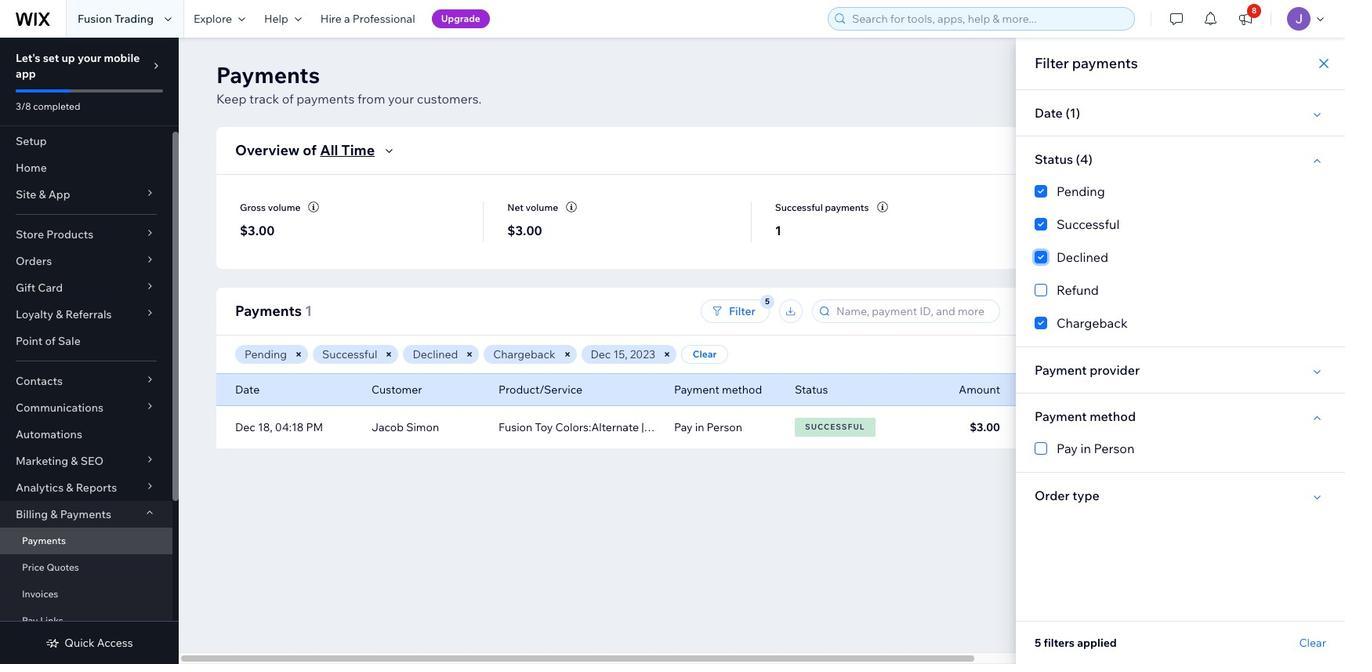 Task type: describe. For each thing, give the bounding box(es) containing it.
colors:alternate
[[556, 420, 639, 435]]

dec 18, 04:18 pm
[[235, 420, 323, 435]]

date (1)
[[1035, 105, 1081, 121]]

1 | from the left
[[642, 420, 644, 435]]

$3.00 for net
[[508, 223, 543, 239]]

0 vertical spatial method
[[722, 383, 762, 397]]

clear for clear button to the top
[[693, 348, 717, 360]]

date for date
[[235, 383, 260, 397]]

(1)
[[1066, 105, 1081, 121]]

3/8
[[16, 100, 31, 112]]

payments for payments keep track of payments from your customers.
[[216, 61, 320, 89]]

0 vertical spatial person
[[707, 420, 743, 435]]

product/service
[[499, 383, 583, 397]]

all
[[320, 141, 338, 159]]

billing
[[16, 507, 48, 522]]

let's set up your mobile app
[[16, 51, 140, 81]]

& for site
[[39, 187, 46, 202]]

refund
[[1057, 282, 1100, 298]]

communications button
[[0, 395, 173, 421]]

store
[[16, 227, 44, 242]]

automations
[[16, 427, 82, 442]]

quick access
[[65, 636, 133, 650]]

pay inside sidebar element
[[22, 615, 38, 627]]

payments for successful payments
[[825, 201, 869, 213]]

0 vertical spatial in
[[695, 420, 705, 435]]

contacts button
[[0, 368, 173, 395]]

contacts
[[16, 374, 63, 388]]

loyalty & referrals button
[[0, 301, 173, 328]]

volume for net volume
[[526, 201, 559, 213]]

quotes
[[47, 562, 79, 573]]

fusion for fusion toy colors:alternate | text field???:yes | another field:
[[499, 420, 533, 435]]

price quotes link
[[0, 555, 173, 581]]

& for billing
[[50, 507, 58, 522]]

communications
[[16, 401, 104, 415]]

seo
[[81, 454, 104, 468]]

clear for bottom clear button
[[1300, 636, 1327, 650]]

all time
[[320, 141, 375, 159]]

of inside payments keep track of payments from your customers.
[[282, 91, 294, 107]]

app
[[48, 187, 70, 202]]

18,
[[258, 420, 273, 435]]

setup link
[[0, 128, 173, 155]]

filter button
[[701, 300, 770, 323]]

orders
[[16, 254, 52, 268]]

status for status (4)
[[1035, 151, 1074, 167]]

hire a professional
[[321, 12, 415, 26]]

Name, payment ID, and more field
[[832, 300, 995, 322]]

site
[[16, 187, 36, 202]]

(4)
[[1077, 151, 1093, 167]]

2023
[[630, 347, 656, 362]]

your inside let's set up your mobile app
[[78, 51, 101, 65]]

point of sale
[[16, 334, 81, 348]]

let's
[[16, 51, 40, 65]]

app
[[16, 67, 36, 81]]

status (4)
[[1035, 151, 1093, 167]]

analytics
[[16, 481, 64, 495]]

gift card
[[16, 281, 63, 295]]

dec for dec 15, 2023
[[591, 347, 611, 362]]

invoices link
[[0, 581, 173, 608]]

trading
[[114, 12, 154, 26]]

0 horizontal spatial 1
[[305, 302, 312, 320]]

2 | from the left
[[734, 420, 737, 435]]

filter for filter payments
[[1035, 54, 1070, 72]]

gift
[[16, 281, 35, 295]]

payments for payments
[[22, 535, 66, 547]]

0 vertical spatial clear button
[[682, 345, 729, 364]]

billing & payments
[[16, 507, 111, 522]]

5
[[1035, 636, 1042, 650]]

a
[[344, 12, 350, 26]]

fusion trading
[[78, 12, 154, 26]]

status for status
[[795, 383, 828, 397]]

marketing & seo
[[16, 454, 104, 468]]

all time button
[[320, 141, 399, 160]]

price
[[22, 562, 44, 573]]

jacob
[[372, 420, 404, 435]]

loyalty
[[16, 307, 53, 322]]

store products
[[16, 227, 93, 242]]

store products button
[[0, 221, 173, 248]]

payments keep track of payments from your customers.
[[216, 61, 482, 107]]

pay in person inside 'checkbox'
[[1057, 441, 1135, 456]]

volume for gross volume
[[268, 201, 301, 213]]

sale
[[58, 334, 81, 348]]

04:18
[[275, 420, 304, 435]]

help
[[264, 12, 289, 26]]

quick
[[65, 636, 95, 650]]

amount
[[959, 383, 1001, 397]]

invoices
[[22, 588, 58, 600]]

filters
[[1044, 636, 1075, 650]]

person inside 'checkbox'
[[1095, 441, 1135, 456]]

orders button
[[0, 248, 173, 275]]

pay inside 'checkbox'
[[1057, 441, 1078, 456]]

15,
[[614, 347, 628, 362]]

0 horizontal spatial declined
[[413, 347, 458, 362]]

8
[[1253, 5, 1257, 16]]

Pending checkbox
[[1035, 182, 1327, 201]]



Task type: vqa. For each thing, say whether or not it's contained in the screenshot.
Dec 15, 2023
yes



Task type: locate. For each thing, give the bounding box(es) containing it.
0 vertical spatial date
[[1035, 105, 1063, 121]]

customer
[[372, 383, 422, 397]]

of left sale
[[45, 334, 56, 348]]

date
[[1035, 105, 1063, 121], [235, 383, 260, 397]]

status left (4)
[[1035, 151, 1074, 167]]

method up another
[[722, 383, 762, 397]]

1 vertical spatial person
[[1095, 441, 1135, 456]]

2 horizontal spatial of
[[303, 141, 317, 159]]

0 vertical spatial fusion
[[78, 12, 112, 26]]

| left text
[[642, 420, 644, 435]]

2 vertical spatial payment
[[1035, 409, 1088, 424]]

1 vertical spatial declined
[[413, 347, 458, 362]]

pending down payments 1
[[245, 347, 287, 362]]

filter inside button
[[729, 304, 756, 318]]

pay right text
[[674, 420, 693, 435]]

& for loyalty
[[56, 307, 63, 322]]

of left all
[[303, 141, 317, 159]]

payment method
[[674, 383, 762, 397], [1035, 409, 1137, 424]]

net volume
[[508, 201, 559, 213]]

0 vertical spatial filter
[[1035, 54, 1070, 72]]

overview of
[[235, 141, 317, 159]]

1 horizontal spatial 1
[[775, 223, 782, 239]]

date for date (1)
[[1035, 105, 1063, 121]]

0 vertical spatial 1
[[775, 223, 782, 239]]

billing & payments button
[[0, 501, 173, 528]]

successful inside option
[[1057, 216, 1120, 232]]

marketing & seo button
[[0, 448, 173, 475]]

volume
[[268, 201, 301, 213], [526, 201, 559, 213]]

access
[[97, 636, 133, 650]]

2 horizontal spatial payments
[[1073, 54, 1139, 72]]

time
[[342, 141, 375, 159]]

1 vertical spatial payment
[[674, 383, 720, 397]]

0 horizontal spatial payment method
[[674, 383, 762, 397]]

1 vertical spatial status
[[795, 383, 828, 397]]

$3.00 for gross
[[240, 223, 275, 239]]

date left "(1)"
[[1035, 105, 1063, 121]]

pay in person right text
[[674, 420, 743, 435]]

customers.
[[417, 91, 482, 107]]

payment
[[1035, 362, 1088, 378], [674, 383, 720, 397], [1035, 409, 1088, 424]]

home
[[16, 161, 47, 175]]

applied
[[1078, 636, 1117, 650]]

0 horizontal spatial status
[[795, 383, 828, 397]]

field???:yes
[[671, 420, 732, 435]]

your right from
[[388, 91, 414, 107]]

in right text
[[695, 420, 705, 435]]

1 vertical spatial payments
[[297, 91, 355, 107]]

site & app button
[[0, 181, 173, 208]]

0 horizontal spatial pay
[[22, 615, 38, 627]]

& right site
[[39, 187, 46, 202]]

gross
[[240, 201, 266, 213]]

1 horizontal spatial pay in person
[[1057, 441, 1135, 456]]

payments inside payments keep track of payments from your customers.
[[297, 91, 355, 107]]

text
[[647, 420, 668, 435]]

dec 15, 2023
[[591, 347, 656, 362]]

dec left 15,
[[591, 347, 611, 362]]

1 vertical spatial clear button
[[1300, 636, 1327, 650]]

payment method up field???:yes
[[674, 383, 762, 397]]

of inside sidebar element
[[45, 334, 56, 348]]

0 horizontal spatial date
[[235, 383, 260, 397]]

1 vertical spatial filter
[[729, 304, 756, 318]]

in
[[695, 420, 705, 435], [1081, 441, 1092, 456]]

site & app
[[16, 187, 70, 202]]

0 horizontal spatial clear
[[693, 348, 717, 360]]

chargeback up product/service
[[494, 347, 556, 362]]

1 horizontal spatial volume
[[526, 201, 559, 213]]

pending inside option
[[1057, 184, 1106, 199]]

type
[[1073, 488, 1100, 504]]

card
[[38, 281, 63, 295]]

$3.00 down the net volume
[[508, 223, 543, 239]]

of for overview of
[[303, 141, 317, 159]]

payments
[[1073, 54, 1139, 72], [297, 91, 355, 107], [825, 201, 869, 213]]

1 horizontal spatial clear
[[1300, 636, 1327, 650]]

0 vertical spatial payment
[[1035, 362, 1088, 378]]

2 vertical spatial payments
[[825, 201, 869, 213]]

Pay in Person checkbox
[[1035, 439, 1327, 458]]

2 horizontal spatial $3.00
[[970, 420, 1001, 435]]

1 horizontal spatial your
[[388, 91, 414, 107]]

clear inside button
[[693, 348, 717, 360]]

toy
[[535, 420, 553, 435]]

fusion left toy
[[499, 420, 533, 435]]

0 horizontal spatial person
[[707, 420, 743, 435]]

1 vertical spatial pay in person
[[1057, 441, 1135, 456]]

method down provider
[[1090, 409, 1137, 424]]

pay up order type
[[1057, 441, 1078, 456]]

clear button
[[682, 345, 729, 364], [1300, 636, 1327, 650]]

2 vertical spatial of
[[45, 334, 56, 348]]

upgrade button
[[432, 9, 490, 28]]

payment provider
[[1035, 362, 1141, 378]]

1 vertical spatial pay
[[1057, 441, 1078, 456]]

& right loyalty
[[56, 307, 63, 322]]

pay left "links"
[[22, 615, 38, 627]]

your inside payments keep track of payments from your customers.
[[388, 91, 414, 107]]

1 horizontal spatial clear button
[[1300, 636, 1327, 650]]

payment left provider
[[1035, 362, 1088, 378]]

0 vertical spatial payment method
[[674, 383, 762, 397]]

pay in person up type
[[1057, 441, 1135, 456]]

fusion left trading
[[78, 12, 112, 26]]

|
[[642, 420, 644, 435], [734, 420, 737, 435]]

1 horizontal spatial filter
[[1035, 54, 1070, 72]]

0 horizontal spatial method
[[722, 383, 762, 397]]

1 horizontal spatial pending
[[1057, 184, 1106, 199]]

person right text
[[707, 420, 743, 435]]

0 vertical spatial pay
[[674, 420, 693, 435]]

0 vertical spatial pending
[[1057, 184, 1106, 199]]

1 horizontal spatial dec
[[591, 347, 611, 362]]

field:
[[784, 420, 809, 435]]

5 filters applied
[[1035, 636, 1117, 650]]

sidebar element
[[0, 38, 179, 664]]

track
[[249, 91, 279, 107]]

Search for tools, apps, help & more... field
[[848, 8, 1130, 30]]

1 vertical spatial payment method
[[1035, 409, 1137, 424]]

1 vertical spatial of
[[303, 141, 317, 159]]

set
[[43, 51, 59, 65]]

payment up field???:yes
[[674, 383, 720, 397]]

Refund checkbox
[[1035, 281, 1327, 300]]

of for point of sale
[[45, 334, 56, 348]]

$3.00 down amount
[[970, 420, 1001, 435]]

& for analytics
[[66, 481, 73, 495]]

1 vertical spatial date
[[235, 383, 260, 397]]

0 horizontal spatial $3.00
[[240, 223, 275, 239]]

0 horizontal spatial |
[[642, 420, 644, 435]]

0 horizontal spatial pay in person
[[674, 420, 743, 435]]

1 horizontal spatial status
[[1035, 151, 1074, 167]]

0 horizontal spatial dec
[[235, 420, 256, 435]]

$3.00 down gross
[[240, 223, 275, 239]]

& left reports
[[66, 481, 73, 495]]

1 horizontal spatial person
[[1095, 441, 1135, 456]]

1
[[775, 223, 782, 239], [305, 302, 312, 320]]

point of sale link
[[0, 328, 173, 355]]

upgrade
[[441, 13, 481, 24]]

1 vertical spatial clear
[[1300, 636, 1327, 650]]

pending
[[1057, 184, 1106, 199], [245, 347, 287, 362]]

volume right net
[[526, 201, 559, 213]]

your right "up"
[[78, 51, 101, 65]]

net
[[508, 201, 524, 213]]

person up type
[[1095, 441, 1135, 456]]

your
[[78, 51, 101, 65], [388, 91, 414, 107]]

jacob simon
[[372, 420, 439, 435]]

successful
[[775, 201, 823, 213], [1057, 216, 1120, 232], [322, 347, 378, 362], [805, 422, 865, 432]]

$3.00
[[240, 223, 275, 239], [508, 223, 543, 239], [970, 420, 1001, 435]]

point
[[16, 334, 43, 348]]

& for marketing
[[71, 454, 78, 468]]

0 vertical spatial clear
[[693, 348, 717, 360]]

0 vertical spatial dec
[[591, 347, 611, 362]]

gift card button
[[0, 275, 173, 301]]

provider
[[1090, 362, 1141, 378]]

pay links
[[22, 615, 63, 627]]

in inside 'checkbox'
[[1081, 441, 1092, 456]]

fusion for fusion trading
[[78, 12, 112, 26]]

1 horizontal spatial $3.00
[[508, 223, 543, 239]]

analytics & reports
[[16, 481, 117, 495]]

1 horizontal spatial method
[[1090, 409, 1137, 424]]

1 vertical spatial 1
[[305, 302, 312, 320]]

1 horizontal spatial declined
[[1057, 249, 1109, 265]]

0 vertical spatial declined
[[1057, 249, 1109, 265]]

declined inside option
[[1057, 249, 1109, 265]]

0 horizontal spatial clear button
[[682, 345, 729, 364]]

0 horizontal spatial in
[[695, 420, 705, 435]]

1 vertical spatial dec
[[235, 420, 256, 435]]

volume right gross
[[268, 201, 301, 213]]

1 horizontal spatial chargeback
[[1057, 315, 1128, 331]]

payments for payments 1
[[235, 302, 302, 320]]

order
[[1035, 488, 1070, 504]]

& right billing
[[50, 507, 58, 522]]

1 horizontal spatial in
[[1081, 441, 1092, 456]]

payment down payment provider
[[1035, 409, 1088, 424]]

1 horizontal spatial of
[[282, 91, 294, 107]]

payments inside payments keep track of payments from your customers.
[[216, 61, 320, 89]]

0 vertical spatial chargeback
[[1057, 315, 1128, 331]]

1 horizontal spatial payment method
[[1035, 409, 1137, 424]]

1 vertical spatial chargeback
[[494, 347, 556, 362]]

0 horizontal spatial volume
[[268, 201, 301, 213]]

0 vertical spatial of
[[282, 91, 294, 107]]

successful payments
[[775, 201, 869, 213]]

filter for filter
[[729, 304, 756, 318]]

1 horizontal spatial pay
[[674, 420, 693, 435]]

Successful checkbox
[[1035, 215, 1327, 234]]

& left seo on the bottom of the page
[[71, 454, 78, 468]]

declined up refund
[[1057, 249, 1109, 265]]

filter
[[1035, 54, 1070, 72], [729, 304, 756, 318]]

0 horizontal spatial filter
[[729, 304, 756, 318]]

status up field:
[[795, 383, 828, 397]]

payment method down payment provider
[[1035, 409, 1137, 424]]

payments inside 'dropdown button'
[[60, 507, 111, 522]]

& inside 'dropdown button'
[[50, 507, 58, 522]]

reports
[[76, 481, 117, 495]]

Chargeback checkbox
[[1035, 314, 1327, 333]]

keep
[[216, 91, 247, 107]]

of right track
[[282, 91, 294, 107]]

0 horizontal spatial pending
[[245, 347, 287, 362]]

dec for dec 18, 04:18 pm
[[235, 420, 256, 435]]

date up 18,
[[235, 383, 260, 397]]

declined up customer
[[413, 347, 458, 362]]

1 vertical spatial pending
[[245, 347, 287, 362]]

0 vertical spatial status
[[1035, 151, 1074, 167]]

0 horizontal spatial chargeback
[[494, 347, 556, 362]]

hire a professional link
[[311, 0, 425, 38]]

pay links link
[[0, 608, 173, 634]]

in up type
[[1081, 441, 1092, 456]]

Declined checkbox
[[1035, 248, 1327, 267]]

referrals
[[65, 307, 112, 322]]

pending down (4)
[[1057, 184, 1106, 199]]

another
[[739, 420, 781, 435]]

payments link
[[0, 528, 173, 555]]

0 vertical spatial pay in person
[[674, 420, 743, 435]]

0 vertical spatial your
[[78, 51, 101, 65]]

0 horizontal spatial fusion
[[78, 12, 112, 26]]

payments 1
[[235, 302, 312, 320]]

chargeback down refund
[[1057, 315, 1128, 331]]

2 horizontal spatial pay
[[1057, 441, 1078, 456]]

2 volume from the left
[[526, 201, 559, 213]]

0 horizontal spatial payments
[[297, 91, 355, 107]]

loyalty & referrals
[[16, 307, 112, 322]]

payments for filter payments
[[1073, 54, 1139, 72]]

setup
[[16, 134, 47, 148]]

1 vertical spatial in
[[1081, 441, 1092, 456]]

0 horizontal spatial of
[[45, 334, 56, 348]]

order type
[[1035, 488, 1100, 504]]

mobile
[[104, 51, 140, 65]]

1 vertical spatial fusion
[[499, 420, 533, 435]]

0 horizontal spatial your
[[78, 51, 101, 65]]

dec left 18,
[[235, 420, 256, 435]]

automations link
[[0, 421, 173, 448]]

filter payments
[[1035, 54, 1139, 72]]

chargeback inside chargeback checkbox
[[1057, 315, 1128, 331]]

0 vertical spatial payments
[[1073, 54, 1139, 72]]

analytics & reports button
[[0, 475, 173, 501]]

1 vertical spatial method
[[1090, 409, 1137, 424]]

1 horizontal spatial fusion
[[499, 420, 533, 435]]

gross volume
[[240, 201, 301, 213]]

quick access button
[[46, 636, 133, 650]]

price quotes
[[22, 562, 79, 573]]

1 horizontal spatial date
[[1035, 105, 1063, 121]]

pay
[[674, 420, 693, 435], [1057, 441, 1078, 456], [22, 615, 38, 627]]

help button
[[255, 0, 311, 38]]

overview
[[235, 141, 300, 159]]

2 vertical spatial pay
[[22, 615, 38, 627]]

from
[[358, 91, 385, 107]]

links
[[40, 615, 63, 627]]

1 horizontal spatial payments
[[825, 201, 869, 213]]

1 volume from the left
[[268, 201, 301, 213]]

| left another
[[734, 420, 737, 435]]

1 horizontal spatial |
[[734, 420, 737, 435]]

1 vertical spatial your
[[388, 91, 414, 107]]



